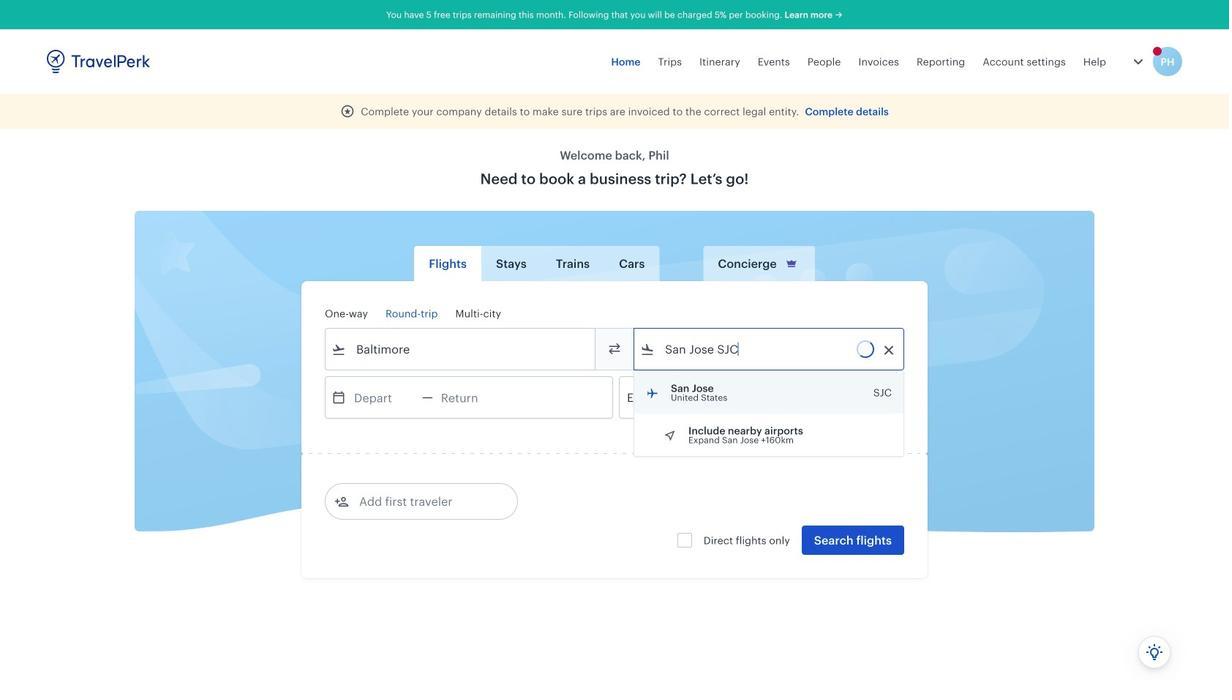 Task type: describe. For each thing, give the bounding box(es) containing it.
From search field
[[346, 337, 576, 361]]

To search field
[[655, 337, 885, 361]]

Add first traveler search field
[[349, 490, 501, 513]]



Task type: locate. For each thing, give the bounding box(es) containing it.
Return text field
[[433, 377, 509, 418]]

Depart text field
[[346, 377, 422, 418]]



